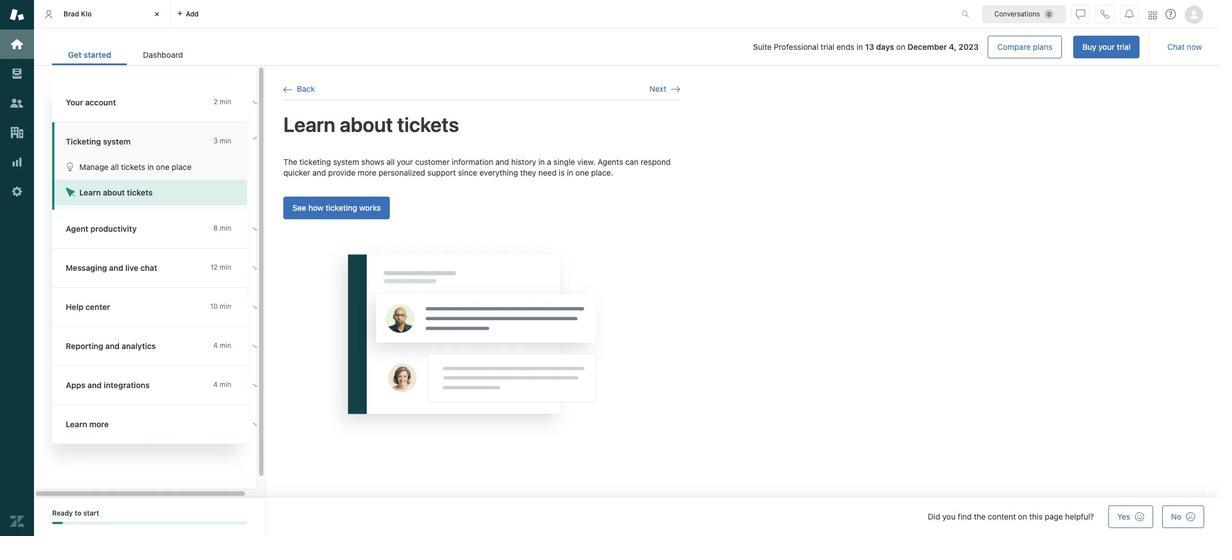 Task type: describe. For each thing, give the bounding box(es) containing it.
see how ticketing works
[[292, 203, 381, 212]]

tickets inside "content-title" "region"
[[397, 112, 459, 137]]

dashboard tab
[[127, 44, 199, 65]]

apps
[[66, 380, 85, 390]]

tab list containing get started
[[52, 44, 199, 65]]

suite
[[753, 42, 772, 52]]

a
[[547, 157, 551, 166]]

ticketing system heading
[[52, 122, 268, 154]]

your inside button
[[1099, 42, 1115, 52]]

and for reporting and analytics
[[105, 341, 120, 351]]

in right is
[[567, 168, 573, 178]]

ticketing system
[[66, 137, 131, 146]]

how
[[308, 203, 324, 212]]

system inside the ticketing system shows all your customer information and history in a single view. agents can respond quicker and provide more personalized support since everything they need is in one place.
[[333, 157, 359, 166]]

yes button
[[1109, 506, 1153, 528]]

region containing the ticketing system shows all your customer information and history in a single view. agents can respond quicker and provide more personalized support since everything they need is in one place.
[[283, 156, 680, 446]]

close image
[[151, 9, 163, 20]]

is
[[559, 168, 565, 178]]

buy your trial
[[1083, 42, 1131, 52]]

plans
[[1033, 42, 1053, 52]]

center
[[85, 302, 110, 312]]

all inside button
[[111, 162, 119, 172]]

ready to start
[[52, 509, 99, 518]]

zendesk support image
[[10, 7, 24, 22]]

ends
[[837, 42, 855, 52]]

agent
[[66, 224, 88, 234]]

and for apps and integrations
[[88, 380, 102, 390]]

button displays agent's chat status as invisible. image
[[1076, 9, 1085, 18]]

ticketing inside see how ticketing works button
[[326, 203, 357, 212]]

learn inside "content-title" "region"
[[283, 112, 335, 137]]

december
[[908, 42, 947, 52]]

one inside manage all tickets in one place button
[[156, 162, 170, 172]]

brad klo tab
[[34, 0, 170, 28]]

ticketing
[[66, 137, 101, 146]]

in inside section
[[857, 42, 863, 52]]

messaging and live chat heading
[[52, 249, 268, 288]]

section containing suite professional trial ends in
[[208, 36, 1140, 58]]

days
[[876, 42, 894, 52]]

main element
[[0, 0, 34, 536]]

organizations image
[[10, 125, 24, 140]]

need
[[538, 168, 557, 178]]

chat now button
[[1159, 36, 1211, 58]]

all inside the ticketing system shows all your customer information and history in a single view. agents can respond quicker and provide more personalized support since everything they need is in one place.
[[387, 157, 395, 166]]

productivity
[[90, 224, 137, 234]]

2 min
[[214, 97, 231, 106]]

the
[[974, 512, 986, 521]]

content-title region
[[283, 112, 680, 138]]

4 for apps and integrations
[[213, 380, 218, 389]]

single
[[554, 157, 575, 166]]

zendesk image
[[10, 514, 24, 529]]

tickets for learn about tickets button
[[127, 188, 153, 197]]

manage all tickets in one place button
[[54, 154, 247, 180]]

agent productivity
[[66, 224, 137, 234]]

more inside dropdown button
[[89, 419, 109, 429]]

place
[[172, 162, 191, 172]]

no
[[1171, 512, 1182, 521]]

messaging
[[66, 263, 107, 273]]

find
[[958, 512, 972, 521]]

quicker
[[283, 168, 310, 178]]

more inside the ticketing system shows all your customer information and history in a single view. agents can respond quicker and provide more personalized support since everything they need is in one place.
[[358, 168, 376, 178]]

December 4, 2023 text field
[[908, 42, 979, 52]]

min for agent productivity
[[220, 224, 231, 232]]

to
[[75, 509, 81, 518]]

reporting image
[[10, 155, 24, 169]]

customers image
[[10, 96, 24, 111]]

min for help center
[[220, 302, 231, 311]]

everything
[[480, 168, 518, 178]]

progress bar image
[[52, 522, 63, 525]]

manage
[[79, 162, 109, 172]]

add
[[186, 9, 199, 18]]

ticketing inside the ticketing system shows all your customer information and history in a single view. agents can respond quicker and provide more personalized support since everything they need is in one place.
[[300, 157, 331, 166]]

add button
[[170, 0, 205, 28]]

view.
[[577, 157, 596, 166]]

agents
[[598, 157, 623, 166]]

apps and integrations
[[66, 380, 150, 390]]

see
[[292, 203, 306, 212]]

works
[[359, 203, 381, 212]]

reporting
[[66, 341, 103, 351]]

content
[[988, 512, 1016, 521]]

3 min
[[214, 137, 231, 145]]

did
[[928, 512, 940, 521]]

live
[[125, 263, 138, 273]]

learn about tickets inside "content-title" "region"
[[283, 112, 459, 137]]

shows
[[361, 157, 385, 166]]

this
[[1030, 512, 1043, 521]]

in inside button
[[147, 162, 154, 172]]

get started image
[[10, 37, 24, 52]]

10 min
[[210, 302, 231, 311]]

back
[[297, 84, 315, 94]]

since
[[458, 168, 477, 178]]

next button
[[650, 84, 680, 94]]

personalized
[[379, 168, 425, 178]]

learn more button
[[52, 405, 245, 444]]

the ticketing system shows all your customer information and history in a single view. agents can respond quicker and provide more personalized support since everything they need is in one place.
[[283, 157, 671, 178]]

about inside "content-title" "region"
[[340, 112, 393, 137]]

now
[[1187, 42, 1202, 52]]

analytics
[[122, 341, 156, 351]]



Task type: vqa. For each thing, say whether or not it's contained in the screenshot.
topmost ago
no



Task type: locate. For each thing, give the bounding box(es) containing it.
1 vertical spatial on
[[1018, 512, 1027, 521]]

1 vertical spatial 4 min
[[213, 380, 231, 389]]

4 min inside reporting and analytics heading
[[213, 341, 231, 350]]

0 vertical spatial ticketing
[[300, 157, 331, 166]]

started
[[84, 50, 111, 60]]

1 vertical spatial 4
[[213, 380, 218, 389]]

in left a
[[539, 157, 545, 166]]

help center
[[66, 302, 110, 312]]

4 inside apps and integrations heading
[[213, 380, 218, 389]]

min for messaging and live chat
[[220, 263, 231, 272]]

learn down "apps"
[[66, 419, 87, 429]]

3
[[214, 137, 218, 145]]

tickets inside button
[[121, 162, 145, 172]]

tab list
[[52, 44, 199, 65]]

yes
[[1118, 512, 1131, 521]]

system up "manage all tickets in one place"
[[103, 137, 131, 146]]

chat now
[[1168, 42, 1202, 52]]

4 min for integrations
[[213, 380, 231, 389]]

0 vertical spatial more
[[358, 168, 376, 178]]

learn more
[[66, 419, 109, 429]]

zendesk products image
[[1149, 11, 1157, 19]]

2 4 min from the top
[[213, 380, 231, 389]]

professional
[[774, 42, 819, 52]]

13
[[865, 42, 874, 52]]

about up 'shows' at the left top of page
[[340, 112, 393, 137]]

min inside messaging and live chat heading
[[220, 263, 231, 272]]

min for your account
[[220, 97, 231, 106]]

conversations
[[995, 9, 1040, 18]]

learn down back
[[283, 112, 335, 137]]

can
[[625, 157, 639, 166]]

system inside heading
[[103, 137, 131, 146]]

tabs tab list
[[34, 0, 950, 28]]

min for apps and integrations
[[220, 380, 231, 389]]

one
[[156, 162, 170, 172], [576, 168, 589, 178]]

your account
[[66, 97, 116, 107]]

one inside the ticketing system shows all your customer information and history in a single view. agents can respond quicker and provide more personalized support since everything they need is in one place.
[[576, 168, 589, 178]]

4 min from the top
[[220, 263, 231, 272]]

tickets down "manage all tickets in one place"
[[127, 188, 153, 197]]

learn more heading
[[52, 405, 268, 444]]

about inside button
[[103, 188, 125, 197]]

more down the apps and integrations
[[89, 419, 109, 429]]

0 horizontal spatial your
[[397, 157, 413, 166]]

brad klo
[[63, 10, 92, 18]]

1 vertical spatial system
[[333, 157, 359, 166]]

trial down notifications icon
[[1117, 42, 1131, 52]]

min inside your account heading
[[220, 97, 231, 106]]

4 for reporting and analytics
[[213, 341, 218, 350]]

trial inside button
[[1117, 42, 1131, 52]]

start
[[83, 509, 99, 518]]

system up provide
[[333, 157, 359, 166]]

and right quicker
[[312, 168, 326, 178]]

admin image
[[10, 184, 24, 199]]

reporting and analytics heading
[[52, 327, 268, 366]]

0 vertical spatial tickets
[[397, 112, 459, 137]]

4,
[[949, 42, 957, 52]]

trial left ends
[[821, 42, 835, 52]]

and up everything
[[496, 157, 509, 166]]

klo
[[81, 10, 92, 18]]

min inside ticketing system heading
[[220, 137, 231, 145]]

messaging and live chat
[[66, 263, 157, 273]]

learn about tickets inside button
[[79, 188, 153, 197]]

0 vertical spatial system
[[103, 137, 131, 146]]

compare plans
[[998, 42, 1053, 52]]

0 horizontal spatial more
[[89, 419, 109, 429]]

on right "days"
[[896, 42, 906, 52]]

0 horizontal spatial about
[[103, 188, 125, 197]]

you
[[943, 512, 956, 521]]

0 horizontal spatial all
[[111, 162, 119, 172]]

more down 'shows' at the left top of page
[[358, 168, 376, 178]]

get started
[[68, 50, 111, 60]]

respond
[[641, 157, 671, 166]]

learn about tickets down "manage all tickets in one place"
[[79, 188, 153, 197]]

and left live
[[109, 263, 123, 273]]

more
[[358, 168, 376, 178], [89, 419, 109, 429]]

4 min for analytics
[[213, 341, 231, 350]]

views image
[[10, 66, 24, 81]]

min for reporting and analytics
[[220, 341, 231, 350]]

region
[[283, 156, 680, 446]]

system
[[103, 137, 131, 146], [333, 157, 359, 166]]

min inside apps and integrations heading
[[220, 380, 231, 389]]

2 vertical spatial learn
[[66, 419, 87, 429]]

integrations
[[104, 380, 150, 390]]

0 vertical spatial 4
[[213, 341, 218, 350]]

0 horizontal spatial system
[[103, 137, 131, 146]]

and
[[496, 157, 509, 166], [312, 168, 326, 178], [109, 263, 123, 273], [105, 341, 120, 351], [88, 380, 102, 390]]

one left place
[[156, 162, 170, 172]]

2 vertical spatial tickets
[[127, 188, 153, 197]]

1 horizontal spatial learn about tickets
[[283, 112, 459, 137]]

0 horizontal spatial one
[[156, 162, 170, 172]]

all
[[387, 157, 395, 166], [111, 162, 119, 172]]

your account heading
[[52, 83, 268, 122]]

0 horizontal spatial trial
[[821, 42, 835, 52]]

reporting and analytics
[[66, 341, 156, 351]]

support
[[427, 168, 456, 178]]

learn about tickets up 'shows' at the left top of page
[[283, 112, 459, 137]]

0 vertical spatial learn about tickets
[[283, 112, 459, 137]]

2 4 from the top
[[213, 380, 218, 389]]

min for ticketing system
[[220, 137, 231, 145]]

learn down manage
[[79, 188, 101, 197]]

footer containing did you find the content on this page helpful?
[[34, 498, 1220, 536]]

and inside apps and integrations heading
[[88, 380, 102, 390]]

0 horizontal spatial learn about tickets
[[79, 188, 153, 197]]

your right buy in the right top of the page
[[1099, 42, 1115, 52]]

ready
[[52, 509, 73, 518]]

your up personalized
[[397, 157, 413, 166]]

place.
[[591, 168, 613, 178]]

tickets
[[397, 112, 459, 137], [121, 162, 145, 172], [127, 188, 153, 197]]

chat
[[140, 263, 157, 273]]

4 min inside apps and integrations heading
[[213, 380, 231, 389]]

4
[[213, 341, 218, 350], [213, 380, 218, 389]]

1 vertical spatial more
[[89, 419, 109, 429]]

learn inside dropdown button
[[66, 419, 87, 429]]

get help image
[[1166, 9, 1176, 19]]

next
[[650, 84, 667, 94]]

1 horizontal spatial your
[[1099, 42, 1115, 52]]

1 horizontal spatial trial
[[1117, 42, 1131, 52]]

and for messaging and live chat
[[109, 263, 123, 273]]

no button
[[1162, 506, 1204, 528]]

learn about tickets
[[283, 112, 459, 137], [79, 188, 153, 197]]

trial for your
[[1117, 42, 1131, 52]]

your
[[66, 97, 83, 107]]

1 trial from the left
[[821, 42, 835, 52]]

customer
[[415, 157, 450, 166]]

1 vertical spatial your
[[397, 157, 413, 166]]

information
[[452, 157, 493, 166]]

in up learn about tickets button
[[147, 162, 154, 172]]

8 min
[[213, 224, 231, 232]]

tickets up learn about tickets button
[[121, 162, 145, 172]]

manage all tickets in one place
[[79, 162, 191, 172]]

and inside messaging and live chat heading
[[109, 263, 123, 273]]

helpful?
[[1065, 512, 1094, 521]]

about down manage
[[103, 188, 125, 197]]

all up personalized
[[387, 157, 395, 166]]

0 horizontal spatial on
[[896, 42, 906, 52]]

1 4 min from the top
[[213, 341, 231, 350]]

12
[[211, 263, 218, 272]]

6 min from the top
[[220, 341, 231, 350]]

page
[[1045, 512, 1063, 521]]

min inside reporting and analytics heading
[[220, 341, 231, 350]]

brad
[[63, 10, 79, 18]]

tickets for manage all tickets in one place button
[[121, 162, 145, 172]]

all right manage
[[111, 162, 119, 172]]

0 vertical spatial about
[[340, 112, 393, 137]]

1 horizontal spatial one
[[576, 168, 589, 178]]

in
[[857, 42, 863, 52], [539, 157, 545, 166], [147, 162, 154, 172], [567, 168, 573, 178]]

notifications image
[[1125, 9, 1134, 18]]

2 min from the top
[[220, 137, 231, 145]]

on inside footer
[[1018, 512, 1027, 521]]

trial for professional
[[821, 42, 835, 52]]

1 horizontal spatial system
[[333, 157, 359, 166]]

10
[[210, 302, 218, 311]]

ticketing up quicker
[[300, 157, 331, 166]]

1 vertical spatial tickets
[[121, 162, 145, 172]]

1 vertical spatial about
[[103, 188, 125, 197]]

min inside agent productivity heading
[[220, 224, 231, 232]]

progress-bar progress bar
[[52, 522, 247, 525]]

and left analytics
[[105, 341, 120, 351]]

5 min from the top
[[220, 302, 231, 311]]

and right "apps"
[[88, 380, 102, 390]]

learn
[[283, 112, 335, 137], [79, 188, 101, 197], [66, 419, 87, 429]]

1 horizontal spatial about
[[340, 112, 393, 137]]

your inside the ticketing system shows all your customer information and history in a single view. agents can respond quicker and provide more personalized support since everything they need is in one place.
[[397, 157, 413, 166]]

on
[[896, 42, 906, 52], [1018, 512, 1027, 521]]

min
[[220, 97, 231, 106], [220, 137, 231, 145], [220, 224, 231, 232], [220, 263, 231, 272], [220, 302, 231, 311], [220, 341, 231, 350], [220, 380, 231, 389]]

min inside help center heading
[[220, 302, 231, 311]]

buy
[[1083, 42, 1097, 52]]

suite professional trial ends in 13 days on december 4, 2023
[[753, 42, 979, 52]]

help
[[66, 302, 83, 312]]

learn inside button
[[79, 188, 101, 197]]

section
[[208, 36, 1140, 58]]

1 horizontal spatial more
[[358, 168, 376, 178]]

tickets up customer
[[397, 112, 459, 137]]

in left 13
[[857, 42, 863, 52]]

3 min from the top
[[220, 224, 231, 232]]

1 vertical spatial learn about tickets
[[79, 188, 153, 197]]

1 4 from the top
[[213, 341, 218, 350]]

dashboard
[[143, 50, 183, 60]]

history
[[511, 157, 536, 166]]

4 inside reporting and analytics heading
[[213, 341, 218, 350]]

see how ticketing works button
[[283, 197, 390, 219]]

they
[[520, 168, 536, 178]]

footer
[[34, 498, 1220, 536]]

0 vertical spatial your
[[1099, 42, 1115, 52]]

chat
[[1168, 42, 1185, 52]]

did you find the content on this page helpful?
[[928, 512, 1094, 521]]

about
[[340, 112, 393, 137], [103, 188, 125, 197]]

on left this
[[1018, 512, 1027, 521]]

agent productivity heading
[[52, 210, 268, 249]]

provide
[[328, 168, 356, 178]]

7 min from the top
[[220, 380, 231, 389]]

and inside reporting and analytics heading
[[105, 341, 120, 351]]

1 horizontal spatial on
[[1018, 512, 1027, 521]]

1 vertical spatial learn
[[79, 188, 101, 197]]

get
[[68, 50, 82, 60]]

one down view.
[[576, 168, 589, 178]]

0 vertical spatial learn
[[283, 112, 335, 137]]

buy your trial button
[[1074, 36, 1140, 58]]

2
[[214, 97, 218, 106]]

compare
[[998, 42, 1031, 52]]

tickets inside button
[[127, 188, 153, 197]]

ticketing right how
[[326, 203, 357, 212]]

compare plans button
[[988, 36, 1062, 58]]

trial
[[821, 42, 835, 52], [1117, 42, 1131, 52]]

2 trial from the left
[[1117, 42, 1131, 52]]

help center heading
[[52, 288, 268, 327]]

0 vertical spatial 4 min
[[213, 341, 231, 350]]

apps and integrations heading
[[52, 366, 268, 405]]

1 vertical spatial ticketing
[[326, 203, 357, 212]]

1 horizontal spatial all
[[387, 157, 395, 166]]

conversations button
[[982, 5, 1066, 23]]

ticketing
[[300, 157, 331, 166], [326, 203, 357, 212]]

1 min from the top
[[220, 97, 231, 106]]

0 vertical spatial on
[[896, 42, 906, 52]]



